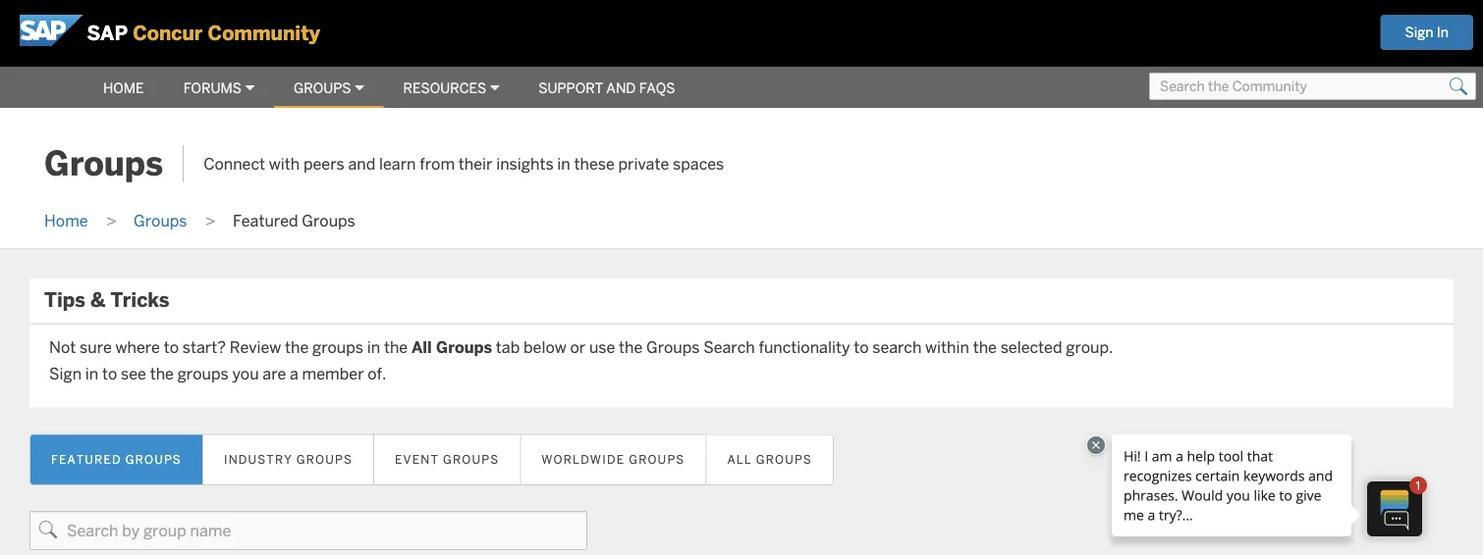 Task type: locate. For each thing, give the bounding box(es) containing it.
menu bar
[[0, 66, 695, 108]]

1 vertical spatial and
[[348, 154, 376, 174]]

groups
[[294, 80, 351, 97], [44, 142, 163, 185], [134, 210, 187, 231], [302, 210, 355, 231], [436, 338, 492, 358], [646, 338, 700, 358], [125, 453, 182, 468], [297, 453, 353, 468], [443, 453, 499, 468], [629, 453, 685, 468], [756, 453, 812, 468]]

insights
[[496, 154, 554, 174]]

featured groups
[[233, 210, 355, 231], [51, 453, 182, 468]]

the up a
[[285, 338, 309, 358]]

within
[[925, 338, 969, 358]]

and
[[606, 80, 636, 97], [348, 154, 376, 174]]

1 vertical spatial home
[[44, 210, 88, 231]]

0 horizontal spatial all
[[411, 338, 432, 358]]

community
[[208, 21, 320, 46]]

not sure where to start? review the groups in the all groups tab below or use the groups search functionality to search within the selected group. sign in to see the groups you are a member of.
[[49, 338, 1113, 385]]

groups link up peers
[[274, 71, 384, 106]]

0 vertical spatial all
[[411, 338, 432, 358]]

tips
[[44, 288, 85, 313]]

search
[[704, 338, 755, 358]]

1 horizontal spatial home
[[103, 80, 144, 97]]

featured groups down see
[[51, 453, 182, 468]]

in up of.
[[367, 338, 380, 358]]

industry groups link
[[203, 435, 374, 486]]

review
[[230, 338, 281, 358]]

event
[[395, 453, 439, 468]]

0 horizontal spatial in
[[85, 364, 98, 385]]

1 horizontal spatial featured groups
[[233, 210, 355, 231]]

featured groups inside featured groups link
[[51, 453, 182, 468]]

0 horizontal spatial sign
[[49, 364, 82, 385]]

all
[[411, 338, 432, 358], [727, 453, 752, 468]]

featured down with
[[233, 210, 298, 231]]

home link up tips
[[34, 210, 98, 231]]

home link for groups
[[34, 210, 98, 231]]

see
[[121, 364, 146, 385]]

0 horizontal spatial groups
[[177, 364, 229, 385]]

are
[[263, 364, 286, 385]]

connect with peers and learn from their insights in these private spaces
[[203, 154, 724, 174]]

None submit
[[1444, 73, 1473, 100]]

the
[[285, 338, 309, 358], [384, 338, 408, 358], [619, 338, 643, 358], [973, 338, 997, 358], [150, 364, 174, 385]]

2 vertical spatial in
[[85, 364, 98, 385]]

groups down "start?" in the left bottom of the page
[[177, 364, 229, 385]]

0 vertical spatial in
[[557, 154, 570, 174]]

home link
[[83, 71, 164, 106], [34, 210, 98, 231]]

sign in
[[1405, 24, 1449, 41]]

in left these
[[557, 154, 570, 174]]

featured down see
[[51, 453, 122, 468]]

to left "start?" in the left bottom of the page
[[164, 338, 179, 358]]

0 vertical spatial home
[[103, 80, 144, 97]]

to left search
[[854, 338, 869, 358]]

and left faqs
[[606, 80, 636, 97]]

0 horizontal spatial home
[[44, 210, 88, 231]]

0 horizontal spatial featured groups
[[51, 453, 182, 468]]

home link inside list
[[34, 210, 98, 231]]

sign down not
[[49, 364, 82, 385]]

groups link
[[274, 71, 384, 106], [124, 210, 197, 231]]

home down the sap
[[103, 80, 144, 97]]

event groups
[[395, 453, 499, 468]]

list
[[34, 193, 1331, 249]]

featured
[[233, 210, 298, 231], [51, 453, 122, 468]]

1 vertical spatial all
[[727, 453, 752, 468]]

in for groups
[[367, 338, 380, 358]]

below
[[524, 338, 566, 358]]

sign inside "link"
[[1405, 24, 1434, 41]]

home inside home link
[[103, 80, 144, 97]]

faqs
[[639, 80, 675, 97]]

in
[[557, 154, 570, 174], [367, 338, 380, 358], [85, 364, 98, 385]]

start?
[[182, 338, 226, 358]]

1 vertical spatial home link
[[34, 210, 98, 231]]

home up tips
[[44, 210, 88, 231]]

groups
[[312, 338, 363, 358], [177, 364, 229, 385]]

in for insights
[[557, 154, 570, 174]]

to left see
[[102, 364, 117, 385]]

resources
[[403, 80, 486, 97]]

to
[[164, 338, 179, 358], [854, 338, 869, 358], [102, 364, 117, 385]]

concur
[[133, 21, 203, 46]]

1 vertical spatial sign
[[49, 364, 82, 385]]

event groups link
[[374, 435, 521, 486]]

1 horizontal spatial sign
[[1405, 24, 1434, 41]]

1 horizontal spatial in
[[367, 338, 380, 358]]

you
[[232, 364, 259, 385]]

featured groups down with
[[233, 210, 355, 231]]

not
[[49, 338, 76, 358]]

0 vertical spatial groups link
[[274, 71, 384, 106]]

1 vertical spatial in
[[367, 338, 380, 358]]

1 horizontal spatial and
[[606, 80, 636, 97]]

or
[[570, 338, 586, 358]]

menu bar containing home
[[0, 66, 695, 108]]

0 vertical spatial featured groups
[[233, 210, 355, 231]]

sap concur community
[[87, 21, 320, 46]]

connect
[[203, 154, 265, 174]]

0 horizontal spatial and
[[348, 154, 376, 174]]

home link for forums
[[83, 71, 164, 106]]

1 vertical spatial featured
[[51, 453, 122, 468]]

1 horizontal spatial all
[[727, 453, 752, 468]]

2 horizontal spatial in
[[557, 154, 570, 174]]

member
[[302, 364, 364, 385]]

the right see
[[150, 364, 174, 385]]

tips & tricks
[[44, 288, 169, 313]]

1 vertical spatial featured groups
[[51, 453, 182, 468]]

in down sure
[[85, 364, 98, 385]]

1 vertical spatial groups link
[[124, 210, 197, 231]]

sign
[[1405, 24, 1434, 41], [49, 364, 82, 385]]

sign left in
[[1405, 24, 1434, 41]]

0 vertical spatial featured
[[233, 210, 298, 231]]

0 vertical spatial sign
[[1405, 24, 1434, 41]]

home link down the sap
[[83, 71, 164, 106]]

home
[[103, 80, 144, 97], [44, 210, 88, 231]]

search
[[873, 338, 922, 358]]

1 horizontal spatial featured
[[233, 210, 298, 231]]

and left learn
[[348, 154, 376, 174]]

featured inside list
[[233, 210, 298, 231]]

1 horizontal spatial groups
[[312, 338, 363, 358]]

selected
[[1001, 338, 1062, 358]]

&
[[91, 288, 105, 313]]

0 vertical spatial home link
[[83, 71, 164, 106]]

private
[[618, 154, 669, 174]]

1 horizontal spatial groups link
[[274, 71, 384, 106]]

0 horizontal spatial groups link
[[124, 210, 197, 231]]

groups up the member
[[312, 338, 363, 358]]

their
[[459, 154, 493, 174]]

worldwide
[[542, 453, 625, 468]]

Search by group name text field
[[29, 512, 587, 551]]

groups link up tricks
[[124, 210, 197, 231]]

home inside list
[[44, 210, 88, 231]]



Task type: vqa. For each thing, say whether or not it's contained in the screenshot.
bottommost post
no



Task type: describe. For each thing, give the bounding box(es) containing it.
sure
[[80, 338, 112, 358]]

the right within
[[973, 338, 997, 358]]

tricks
[[110, 288, 169, 313]]

groups inside menu bar
[[294, 80, 351, 97]]

of.
[[368, 364, 386, 385]]

where
[[115, 338, 160, 358]]

peers
[[303, 154, 345, 174]]

with
[[269, 154, 300, 174]]

use
[[589, 338, 615, 358]]

resources link
[[384, 71, 519, 106]]

tab
[[496, 338, 520, 358]]

support and faqs
[[539, 80, 675, 97]]

groups link inside list
[[124, 210, 197, 231]]

the up of.
[[384, 338, 408, 358]]

learn
[[379, 154, 416, 174]]

0 horizontal spatial to
[[102, 364, 117, 385]]

functionality
[[759, 338, 850, 358]]

worldwide groups link
[[521, 435, 707, 486]]

in
[[1437, 24, 1449, 41]]

support and faqs link
[[519, 71, 695, 106]]

home for groups
[[44, 210, 88, 231]]

all groups
[[727, 453, 812, 468]]

sign in link
[[1381, 15, 1473, 50]]

from
[[420, 154, 455, 174]]

sap image
[[20, 15, 83, 46]]

sap
[[87, 21, 128, 46]]

0 horizontal spatial featured
[[51, 453, 122, 468]]

worldwide groups
[[542, 453, 685, 468]]

these
[[574, 154, 615, 174]]

featured groups inside list
[[233, 210, 355, 231]]

spaces
[[673, 154, 724, 174]]

list containing home
[[34, 193, 1331, 249]]

industry
[[224, 453, 293, 468]]

Search the Community text field
[[1149, 73, 1476, 100]]

the right use
[[619, 338, 643, 358]]

all groups link
[[707, 435, 834, 486]]

forums
[[183, 80, 242, 97]]

1 horizontal spatial to
[[164, 338, 179, 358]]

a
[[290, 364, 298, 385]]

1 vertical spatial groups
[[177, 364, 229, 385]]

group.
[[1066, 338, 1113, 358]]

all inside not sure where to start? review the groups in the all groups tab below or use the groups search functionality to search within the selected group. sign in to see the groups you are a member of.
[[411, 338, 432, 358]]

0 vertical spatial and
[[606, 80, 636, 97]]

0 vertical spatial groups
[[312, 338, 363, 358]]

sign inside not sure where to start? review the groups in the all groups tab below or use the groups search functionality to search within the selected group. sign in to see the groups you are a member of.
[[49, 364, 82, 385]]

featured groups link
[[29, 435, 203, 486]]

industry groups
[[224, 453, 353, 468]]

2 horizontal spatial to
[[854, 338, 869, 358]]

forums link
[[164, 71, 274, 106]]

support
[[539, 80, 603, 97]]

home for forums
[[103, 80, 144, 97]]



